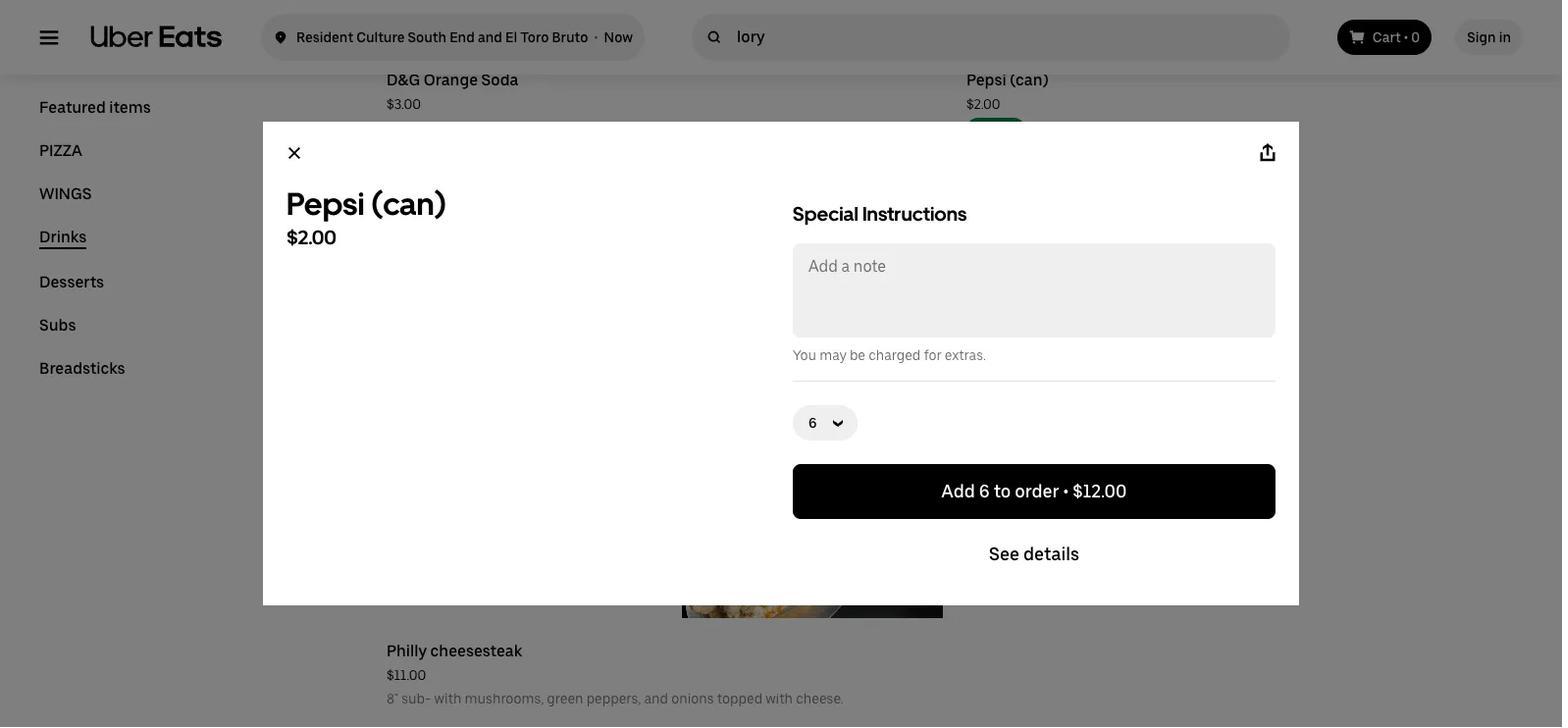 Task type: vqa. For each thing, say whether or not it's contained in the screenshot.
THE $3.00 inside the "D&G Orange Soda $3.00"
yes



Task type: locate. For each thing, give the bounding box(es) containing it.
2 vertical spatial $2.00
[[287, 226, 337, 249]]

0 horizontal spatial $3.00
[[387, 96, 421, 112]]

see details button
[[793, 527, 1276, 582]]

sub-
[[402, 691, 431, 707]]

drinks up d&g
[[387, 25, 453, 53]]

soda
[[482, 71, 519, 89]]

uber eats home image
[[90, 26, 222, 49]]

0 vertical spatial $3.00
[[387, 96, 421, 112]]

0 vertical spatial philly
[[1030, 463, 1070, 482]]

1 vertical spatial pepsi (can) $2.00
[[287, 186, 447, 249]]

1 horizontal spatial drinks
[[387, 25, 453, 53]]

1 vertical spatial philly
[[387, 642, 427, 661]]

$3.00 down d&g
[[387, 96, 421, 112]]

chicken philly $11.00 8" chicken philly
[[967, 463, 1070, 528]]

sign in
[[1468, 29, 1512, 45]]

pepsi
[[967, 71, 1007, 89], [287, 186, 365, 223]]

0 horizontal spatial $11.00
[[387, 668, 426, 683]]

2 with from the left
[[766, 691, 793, 707]]

now
[[604, 29, 633, 45]]

philly
[[1030, 463, 1070, 482], [387, 642, 427, 661]]

drinks
[[387, 25, 453, 53], [39, 228, 87, 246]]

$11.00 down the chicken
[[967, 489, 1006, 505]]

wings button
[[39, 185, 92, 204]]

8" left sub- on the left of the page
[[387, 691, 399, 707]]

$11.00 up sub- on the left of the page
[[387, 668, 426, 683]]

8" inside philly cheesesteak $11.00 8" sub- with mushrooms, green peppers, and onions topped with cheese.
[[387, 691, 399, 707]]

pepsi (can) $2.00
[[967, 71, 1049, 112], [287, 186, 447, 249]]

2 horizontal spatial •
[[1405, 29, 1409, 45]]

pepsi down close icon
[[287, 186, 365, 223]]

bruto
[[552, 29, 588, 45]]

order
[[1015, 481, 1060, 502]]

with right sub- on the left of the page
[[435, 691, 462, 707]]

desserts
[[39, 273, 104, 292]]

jupina (can) $2.00
[[387, 173, 479, 214]]

(can) inside jupina (can) $2.00
[[440, 173, 479, 191]]

• left the now
[[594, 29, 598, 45]]

1 vertical spatial $3.00
[[967, 198, 1001, 214]]

1 vertical spatial and
[[644, 691, 669, 707]]

cart • 0
[[1373, 29, 1421, 45]]

1 horizontal spatial $11.00
[[967, 489, 1006, 505]]

(can) inside "dialog" dialog
[[371, 186, 447, 223]]

chicken
[[982, 512, 1031, 528]]

navigation
[[39, 98, 340, 403]]

pizza button
[[39, 141, 82, 161]]

1 horizontal spatial with
[[766, 691, 793, 707]]

0 vertical spatial 8"
[[967, 512, 979, 528]]

orange
[[424, 71, 478, 89]]

1 vertical spatial 8"
[[387, 691, 399, 707]]

navigation containing featured items
[[39, 98, 340, 403]]

$2.00 inside jupina (can) $2.00
[[387, 198, 421, 214]]

1 vertical spatial pepsi
[[287, 186, 365, 223]]

1 horizontal spatial philly
[[1030, 463, 1070, 482]]

0 horizontal spatial pepsi (can) $2.00
[[287, 186, 447, 249]]

8" down add
[[967, 512, 979, 528]]

end
[[450, 29, 475, 45]]

0 vertical spatial pepsi
[[967, 71, 1007, 89]]

green
[[547, 691, 584, 707]]

1 horizontal spatial 8"
[[967, 512, 979, 528]]

$11.00
[[967, 489, 1006, 505], [387, 668, 426, 683]]

(can)
[[1010, 71, 1049, 89], [440, 173, 479, 191], [371, 186, 447, 223]]

0 vertical spatial $11.00
[[967, 489, 1006, 505]]

• inside "dialog" dialog
[[1064, 481, 1069, 502]]

•
[[594, 29, 598, 45], [1405, 29, 1409, 45], [1064, 481, 1069, 502]]

• left 0
[[1405, 29, 1409, 45]]

d&g orange soda $3.00
[[387, 71, 519, 112]]

$11.00 for chicken
[[967, 489, 1006, 505]]

1 horizontal spatial pepsi (can) $2.00
[[967, 71, 1049, 112]]

$3.00 down popular
[[967, 198, 1001, 214]]

$2.00 down jupina
[[387, 198, 421, 214]]

desserts button
[[39, 273, 104, 293]]

wings
[[39, 185, 92, 203]]

sign
[[1468, 29, 1497, 45]]

6
[[980, 481, 990, 502]]

and
[[478, 29, 503, 45], [644, 691, 669, 707]]

cheese.
[[796, 691, 844, 707]]

• right the order
[[1064, 481, 1069, 502]]

mushrooms,
[[465, 691, 544, 707]]

$2.00 for pepsi (can)
[[287, 226, 337, 249]]

see details
[[990, 544, 1080, 564]]

philly up philly
[[1030, 463, 1070, 482]]

8"
[[967, 512, 979, 528], [387, 691, 399, 707]]

philly
[[1034, 512, 1068, 528]]

0 vertical spatial $2.00
[[967, 96, 1001, 112]]

0 vertical spatial pepsi (can) $2.00
[[967, 71, 1049, 112]]

$2.00 down x button
[[287, 226, 337, 249]]

cheesesteak
[[431, 642, 523, 661]]

pepsi (can) $2.00 inside "dialog" dialog
[[287, 186, 447, 249]]

onions
[[672, 691, 714, 707]]

Add a note text field
[[795, 245, 1274, 336]]

0 horizontal spatial and
[[478, 29, 503, 45]]

charged
[[869, 348, 921, 363]]

0 horizontal spatial philly
[[387, 642, 427, 661]]

$3.00
[[387, 96, 421, 112], [967, 198, 1001, 214]]

$2.00 up popular
[[967, 96, 1001, 112]]

1 horizontal spatial $2.00
[[387, 198, 421, 214]]

1 with from the left
[[435, 691, 462, 707]]

$3.00 inside d&g orange soda $3.00
[[387, 96, 421, 112]]

popular
[[975, 123, 1018, 136]]

8" inside chicken philly $11.00 8" chicken philly
[[967, 512, 979, 528]]

0 horizontal spatial 8"
[[387, 691, 399, 707]]

philly inside philly cheesesteak $11.00 8" sub- with mushrooms, green peppers, and onions topped with cheese.
[[387, 642, 427, 661]]

0 horizontal spatial pepsi
[[287, 186, 365, 223]]

and left el
[[478, 29, 503, 45]]

and left onions
[[644, 691, 669, 707]]

$2.00 inside "dialog" dialog
[[287, 226, 337, 249]]

you
[[793, 348, 817, 363]]

1 horizontal spatial and
[[644, 691, 669, 707]]

0
[[1412, 29, 1421, 45]]

$2.00
[[967, 96, 1001, 112], [387, 198, 421, 214], [287, 226, 337, 249]]

$11.00 inside chicken philly $11.00 8" chicken philly
[[967, 489, 1006, 505]]

1 horizontal spatial $3.00
[[967, 198, 1001, 214]]

$2.00 for jupina (can)
[[387, 198, 421, 214]]

chicken
[[967, 463, 1027, 482]]

1 vertical spatial $11.00
[[387, 668, 426, 683]]

0 horizontal spatial drinks
[[39, 228, 87, 246]]

add
[[942, 481, 976, 502]]

featured items button
[[39, 98, 151, 118]]

with right topped
[[766, 691, 793, 707]]

to
[[994, 481, 1011, 502]]

philly up sub- on the left of the page
[[387, 642, 427, 661]]

pepsi (can) $2.00 up popular
[[967, 71, 1049, 112]]

be
[[850, 348, 866, 363]]

pepsi (can) $2.00 down x button
[[287, 186, 447, 249]]

drinks down "wings" button
[[39, 228, 87, 246]]

1 vertical spatial $2.00
[[387, 198, 421, 214]]

0 horizontal spatial $2.00
[[287, 226, 337, 249]]

pepsi up popular
[[967, 71, 1007, 89]]

$12.00
[[1073, 481, 1127, 502]]

with
[[435, 691, 462, 707], [766, 691, 793, 707]]

peppers,
[[587, 691, 641, 707]]

pizza
[[39, 141, 82, 160]]

0 horizontal spatial with
[[435, 691, 462, 707]]

culture
[[357, 29, 405, 45]]

$11.00 inside philly cheesesteak $11.00 8" sub- with mushrooms, green peppers, and onions topped with cheese.
[[387, 668, 426, 683]]

1 horizontal spatial •
[[1064, 481, 1069, 502]]



Task type: describe. For each thing, give the bounding box(es) containing it.
subs button
[[39, 316, 76, 336]]

items
[[109, 98, 151, 117]]

breadsticks
[[39, 359, 125, 378]]

featured items
[[39, 98, 151, 117]]

cart
[[1373, 29, 1402, 45]]

may
[[820, 348, 847, 363]]

dialog dialog
[[263, 122, 1300, 606]]

in
[[1500, 29, 1512, 45]]

featured
[[39, 98, 106, 117]]

toro
[[520, 29, 549, 45]]

see
[[990, 544, 1020, 564]]

main navigation menu image
[[39, 27, 59, 47]]

topped
[[717, 691, 763, 707]]

sign in link
[[1456, 20, 1524, 55]]

and inside philly cheesesteak $11.00 8" sub- with mushrooms, green peppers, and onions topped with cheese.
[[644, 691, 669, 707]]

1 vertical spatial drinks
[[39, 228, 87, 246]]

special
[[793, 202, 859, 226]]

(can) for jupina (can)
[[440, 173, 479, 191]]

1 horizontal spatial pepsi
[[967, 71, 1007, 89]]

close image
[[287, 145, 302, 161]]

d&g
[[387, 71, 420, 89]]

details
[[1024, 544, 1080, 564]]

el
[[506, 29, 517, 45]]

(can) for pepsi (can)
[[371, 186, 447, 223]]

$11.00 for philly
[[387, 668, 426, 683]]

x button
[[271, 130, 318, 177]]

extras.
[[945, 348, 986, 363]]

deliver to image
[[273, 26, 289, 49]]

special instructions
[[793, 202, 968, 226]]

add 6 to order • $12.00
[[942, 481, 1127, 502]]

pepsi inside "dialog" dialog
[[287, 186, 365, 223]]

philly cheesesteak $11.00 8" sub- with mushrooms, green peppers, and onions topped with cheese.
[[387, 642, 844, 707]]

0 horizontal spatial •
[[594, 29, 598, 45]]

south
[[408, 29, 447, 45]]

resident
[[296, 29, 354, 45]]

you may be charged for extras.
[[793, 348, 986, 363]]

for
[[924, 348, 942, 363]]

drinks button
[[39, 228, 87, 249]]

resident culture south end and el toro bruto • now
[[296, 29, 633, 45]]

instructions
[[863, 202, 968, 226]]

philly inside chicken philly $11.00 8" chicken philly
[[1030, 463, 1070, 482]]

0 vertical spatial and
[[478, 29, 503, 45]]

8" for chicken philly
[[967, 512, 979, 528]]

share ios image
[[1259, 143, 1278, 163]]

jupina
[[387, 173, 437, 191]]

subs
[[39, 316, 76, 335]]

share ios button
[[1245, 130, 1292, 177]]

breadsticks button
[[39, 359, 125, 379]]

0 vertical spatial drinks
[[387, 25, 453, 53]]

2 horizontal spatial $2.00
[[967, 96, 1001, 112]]

8" for philly cheesesteak
[[387, 691, 399, 707]]



